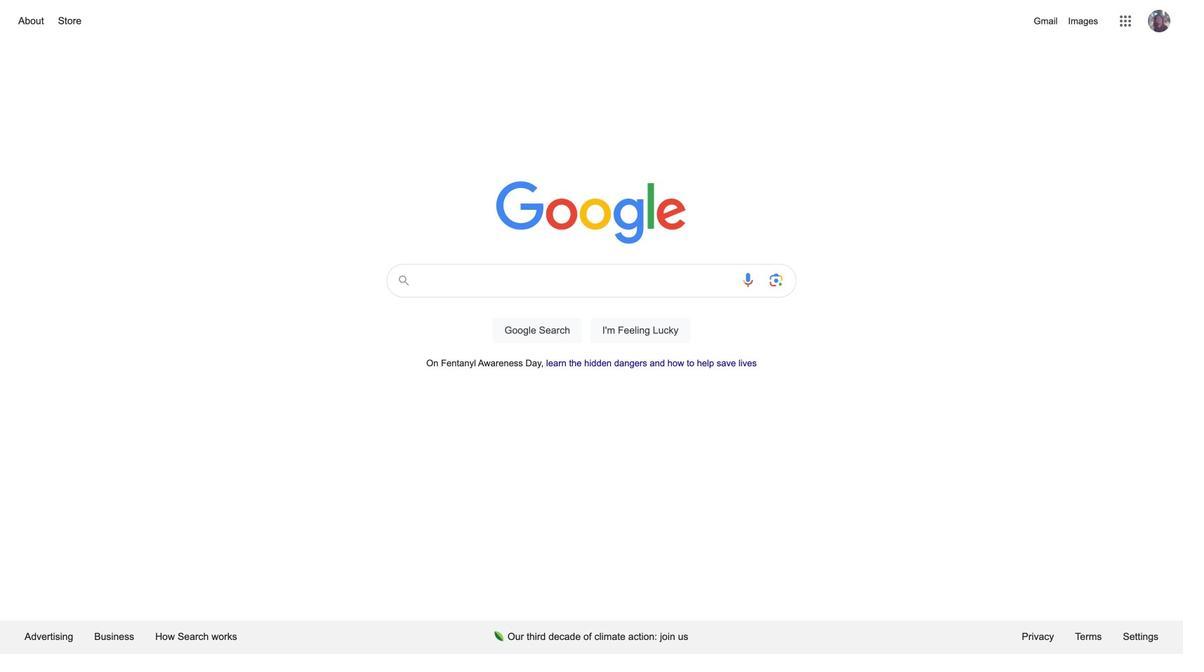 Task type: vqa. For each thing, say whether or not it's contained in the screenshot.
'trip' within $2,458 entire trip
no



Task type: locate. For each thing, give the bounding box(es) containing it.
None search field
[[14, 260, 1169, 360]]

google image
[[496, 181, 687, 246]]



Task type: describe. For each thing, give the bounding box(es) containing it.
search by image image
[[768, 272, 785, 289]]

search by voice image
[[740, 272, 757, 289]]



